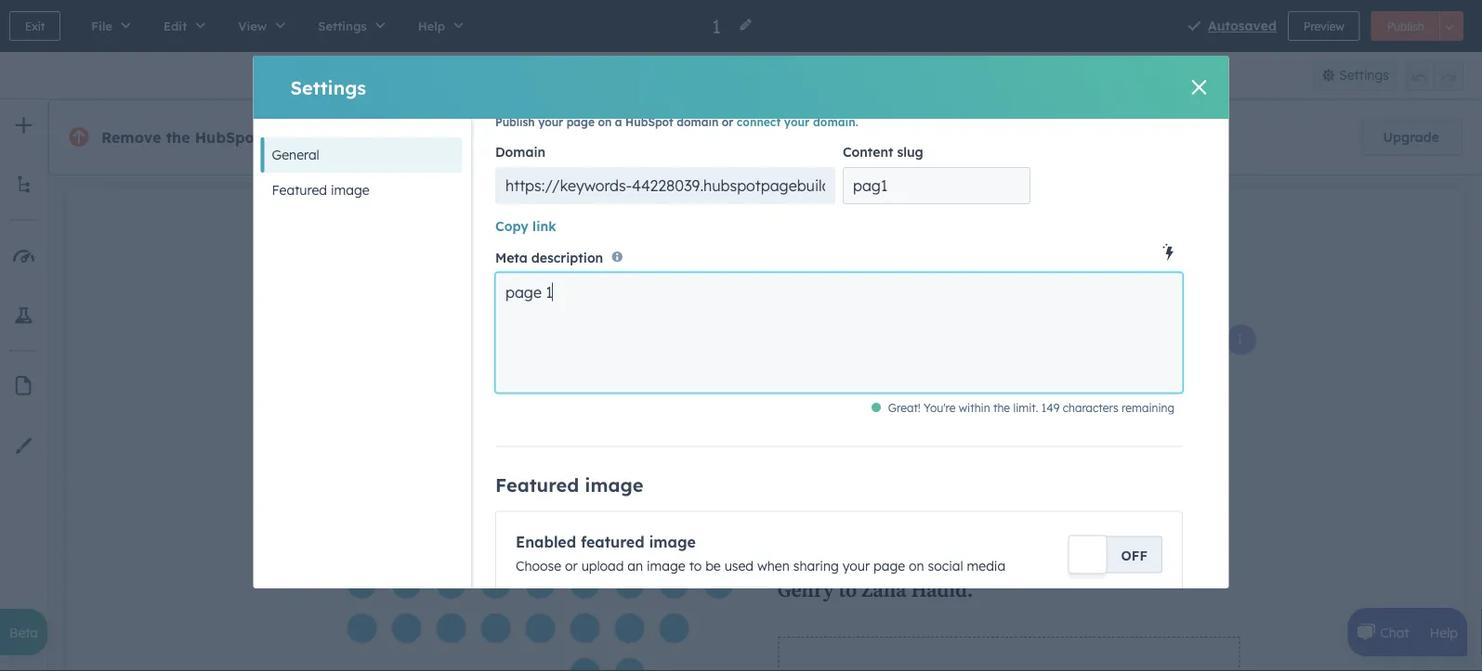 Task type: vqa. For each thing, say whether or not it's contained in the screenshot.
Publish group
yes



Task type: locate. For each thing, give the bounding box(es) containing it.
remove the hubspot logo from your landing pages.
[[101, 128, 496, 147]]

1 vertical spatial the
[[993, 402, 1010, 416]]

publish inside button
[[1387, 19, 1425, 33]]

great!
[[888, 402, 920, 416]]

0 vertical spatial featured image
[[272, 182, 370, 198]]

the left the limit.
[[993, 402, 1010, 416]]

0 horizontal spatial on
[[598, 115, 611, 129]]

settings button
[[1313, 59, 1398, 91]]

1 horizontal spatial group
[[1405, 59, 1464, 91]]

page
[[566, 115, 594, 129], [873, 558, 905, 575]]

dialog
[[253, 0, 1229, 637]]

featured
[[272, 182, 327, 198], [495, 474, 579, 497]]

hubspot left logo
[[195, 128, 260, 147]]

0 horizontal spatial or
[[565, 558, 577, 575]]

image down the general 'button'
[[331, 182, 370, 198]]

Domain text field
[[495, 168, 835, 205]]

on inside enabled featured image choose or upload an image to be used when sharing your page on social media
[[909, 558, 924, 575]]

image
[[331, 182, 370, 198], [584, 474, 643, 497], [649, 533, 696, 552], [646, 558, 685, 575]]

1 horizontal spatial the
[[993, 402, 1010, 416]]

featured inside button
[[272, 182, 327, 198]]

0 horizontal spatial group
[[700, 59, 773, 91]]

settings
[[1339, 67, 1389, 83], [290, 76, 366, 99]]

on
[[598, 115, 611, 129], [909, 558, 924, 575]]

hubspot up the "features"
[[625, 115, 673, 129]]

with
[[668, 129, 694, 146]]

upload
[[581, 558, 624, 575]]

off
[[1121, 549, 1147, 565]]

logo
[[265, 128, 299, 147]]

enabled
[[515, 533, 576, 552]]

upgrade link
[[1360, 119, 1463, 156]]

sharing
[[793, 558, 839, 575]]

group
[[700, 59, 773, 91], [1405, 59, 1464, 91]]

remove
[[101, 128, 161, 147]]

on left the social
[[909, 558, 924, 575]]

domain
[[495, 145, 545, 161]]

your up unlock
[[538, 115, 563, 129]]

your right sharing
[[842, 558, 870, 575]]

featured image
[[272, 182, 370, 198], [495, 474, 643, 497]]

hubspot
[[625, 115, 673, 129], [195, 128, 260, 147]]

pages.
[[446, 128, 496, 147]]

to
[[689, 558, 701, 575]]

1 horizontal spatial settings
[[1339, 67, 1389, 83]]

unlock
[[510, 129, 552, 146]]

2 group from the left
[[1405, 59, 1464, 91]]

social
[[928, 558, 963, 575]]

or up crm
[[721, 115, 733, 129]]

limit.
[[1013, 402, 1038, 416]]

1 vertical spatial on
[[909, 558, 924, 575]]

1 vertical spatial publish
[[495, 115, 535, 129]]

your
[[538, 115, 563, 129], [784, 115, 809, 129], [344, 128, 379, 147], [842, 558, 870, 575]]

exit link
[[9, 11, 61, 41]]

suite
[[730, 129, 761, 146]]

1 horizontal spatial publish
[[1387, 19, 1425, 33]]

0 vertical spatial page
[[566, 115, 594, 129]]

publish up unlock
[[495, 115, 535, 129]]

featured image button
[[261, 173, 462, 208]]

settings up from
[[290, 76, 366, 99]]

crm
[[698, 129, 726, 146]]

beta button
[[0, 610, 47, 656]]

1 vertical spatial featured image
[[495, 474, 643, 497]]

general
[[272, 147, 319, 163]]

1 vertical spatial or
[[565, 558, 577, 575]]

settings down the preview
[[1339, 67, 1389, 83]]

1 vertical spatial page
[[873, 558, 905, 575]]

0 horizontal spatial featured image
[[272, 182, 370, 198]]

group down publish group
[[1405, 59, 1464, 91]]

1 horizontal spatial page
[[873, 558, 905, 575]]

0 vertical spatial or
[[721, 115, 733, 129]]

1 vertical spatial featured
[[495, 474, 579, 497]]

0 horizontal spatial settings
[[290, 76, 366, 99]]

or left 'upload'
[[565, 558, 577, 575]]

page 1 text field
[[495, 273, 1183, 394]]

featured image up enabled
[[495, 474, 643, 497]]

on left a
[[598, 115, 611, 129]]

1 group from the left
[[700, 59, 773, 91]]

publish up settings 'button'
[[1387, 19, 1425, 33]]

be
[[705, 558, 720, 575]]

featured image down the general
[[272, 182, 370, 198]]

remaining
[[1121, 402, 1174, 416]]

0 vertical spatial featured
[[272, 182, 327, 198]]

copy link
[[495, 219, 556, 235]]

0 horizontal spatial featured
[[272, 182, 327, 198]]

great! you're within the limit. 149 characters remaining
[[888, 402, 1174, 416]]

or
[[721, 115, 733, 129], [565, 558, 577, 575]]

page inside enabled featured image choose or upload an image to be used when sharing your page on social media
[[873, 558, 905, 575]]

enabled featured image choose or upload an image to be used when sharing your page on social media
[[515, 533, 1005, 575]]

you're
[[923, 402, 955, 416]]

page left the social
[[873, 558, 905, 575]]

the right remove
[[166, 128, 190, 147]]

None field
[[711, 13, 727, 39]]

featured up enabled
[[495, 474, 579, 497]]

1 horizontal spatial on
[[909, 558, 924, 575]]

landing
[[384, 128, 441, 147]]

image up featured
[[584, 474, 643, 497]]

content slug
[[842, 145, 923, 161]]

0 horizontal spatial page
[[566, 115, 594, 129]]

starter.
[[764, 129, 809, 146]]

description
[[531, 250, 603, 266]]

0 vertical spatial the
[[166, 128, 190, 147]]

domain.
[[813, 115, 858, 129]]

1 horizontal spatial featured
[[495, 474, 579, 497]]

publish
[[1387, 19, 1425, 33], [495, 115, 535, 129]]

features
[[614, 129, 665, 146]]

the
[[166, 128, 190, 147], [993, 402, 1010, 416]]

image left to
[[646, 558, 685, 575]]

chat
[[1380, 625, 1410, 641]]

group up connect
[[700, 59, 773, 91]]

0 horizontal spatial publish
[[495, 115, 535, 129]]

featured down the general
[[272, 182, 327, 198]]

page up premium on the top
[[566, 115, 594, 129]]

meta
[[495, 250, 527, 266]]

your right from
[[344, 128, 379, 147]]

copy
[[495, 219, 528, 235]]

0 vertical spatial publish
[[1387, 19, 1425, 33]]

autosaved button
[[1208, 15, 1277, 37]]



Task type: describe. For each thing, give the bounding box(es) containing it.
publish your page on a hubspot domain or connect your domain.
[[495, 115, 858, 129]]

close image
[[1192, 80, 1207, 95]]

exit
[[25, 19, 45, 33]]

meta description
[[495, 250, 603, 266]]

unlock premium features with crm suite starter.
[[510, 129, 809, 146]]

preview button
[[1288, 11, 1360, 41]]

your inside enabled featured image choose or upload an image to be used when sharing your page on social media
[[842, 558, 870, 575]]

1 horizontal spatial featured image
[[495, 474, 643, 497]]

0 vertical spatial on
[[598, 115, 611, 129]]

149
[[1041, 402, 1059, 416]]

0 horizontal spatial the
[[166, 128, 190, 147]]

1 horizontal spatial or
[[721, 115, 733, 129]]

publish group
[[1372, 11, 1464, 41]]

0 horizontal spatial hubspot
[[195, 128, 260, 147]]

a
[[615, 115, 622, 129]]

dialog containing settings
[[253, 0, 1229, 637]]

slug
[[897, 145, 923, 161]]

an
[[627, 558, 643, 575]]

publish for publish
[[1387, 19, 1425, 33]]

autosaved
[[1208, 18, 1277, 34]]

image up to
[[649, 533, 696, 552]]

Content slug text field
[[842, 168, 1030, 205]]

your up 'starter.'
[[784, 115, 809, 129]]

or inside enabled featured image choose or upload an image to be used when sharing your page on social media
[[565, 558, 577, 575]]

publish button
[[1372, 11, 1441, 41]]

from
[[303, 128, 339, 147]]

featured
[[580, 533, 644, 552]]

content
[[842, 145, 893, 161]]

choose
[[515, 558, 561, 575]]

characters
[[1063, 402, 1118, 416]]

link
[[532, 219, 556, 235]]

upgrade
[[1384, 129, 1440, 145]]

when
[[757, 558, 789, 575]]

help
[[1430, 625, 1458, 641]]

beta
[[9, 625, 38, 641]]

media
[[967, 558, 1005, 575]]

1 horizontal spatial hubspot
[[625, 115, 673, 129]]

connect your domain. link
[[736, 115, 858, 129]]

used
[[724, 558, 753, 575]]

general button
[[261, 138, 462, 173]]

preview
[[1304, 19, 1345, 33]]

premium
[[556, 129, 610, 146]]

connect
[[736, 115, 780, 129]]

settings inside 'button'
[[1339, 67, 1389, 83]]

featured image inside button
[[272, 182, 370, 198]]

copy link button
[[495, 216, 556, 238]]

domain
[[676, 115, 718, 129]]

within
[[959, 402, 990, 416]]

publish for publish your page on a hubspot domain or connect your domain.
[[495, 115, 535, 129]]

image inside featured image button
[[331, 182, 370, 198]]



